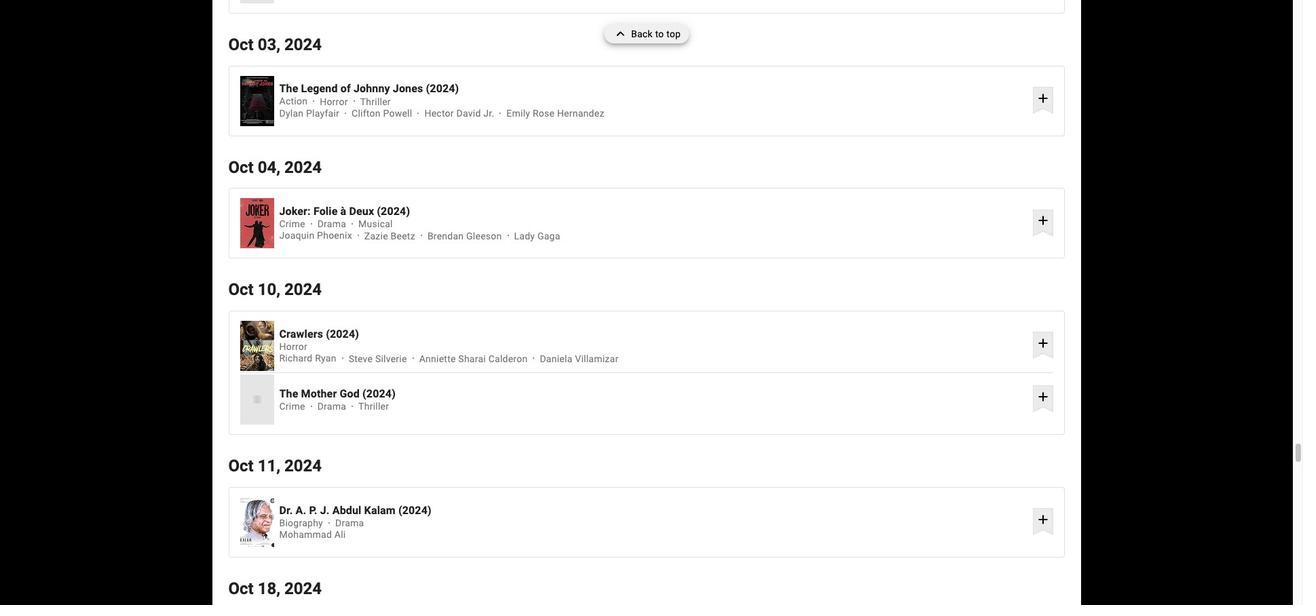 Task type: vqa. For each thing, say whether or not it's contained in the screenshot.
Crime
yes



Task type: describe. For each thing, give the bounding box(es) containing it.
crawlers (2024) button
[[279, 328, 1028, 341]]

lady
[[514, 231, 535, 241]]

dylan playfair
[[279, 108, 339, 119]]

back to top
[[631, 29, 681, 39]]

joaquin phoenix
[[279, 231, 352, 241]]

kalam
[[364, 504, 396, 517]]

group for crawlers (2024)
[[240, 321, 274, 371]]

emily
[[507, 108, 530, 119]]

j.
[[320, 504, 330, 517]]

richard
[[279, 353, 313, 364]]

joker:
[[279, 205, 311, 218]]

the for the mother god (2024)
[[279, 387, 298, 400]]

group for the legend of johnny jones (2024)
[[240, 76, 274, 126]]

thriller for johnny
[[360, 96, 391, 107]]

oct for oct 03, 2024
[[228, 35, 254, 54]]

johnny
[[354, 82, 390, 95]]

the legend of johnny jones (2024) image
[[240, 76, 274, 126]]

joker: folie à deux (2024)
[[279, 205, 410, 218]]

2024 for oct 11, 2024
[[284, 457, 322, 476]]

the legend of johnny jones (2024) button
[[279, 82, 1028, 95]]

oct for oct 11, 2024
[[228, 457, 254, 476]]

gaga
[[538, 231, 560, 241]]

2024 for oct 18, 2024
[[284, 580, 322, 599]]

brendan gleeson
[[428, 231, 502, 241]]

the legend of johnny jones (2024)
[[279, 82, 459, 95]]

group for the mother god (2024)
[[240, 375, 274, 425]]

2024 for oct 03, 2024
[[284, 35, 322, 54]]

beetz
[[391, 231, 415, 241]]

oct 04, 2024
[[228, 158, 322, 177]]

dr.
[[279, 504, 293, 517]]

powell
[[383, 108, 412, 119]]

sharai
[[458, 353, 486, 364]]

playfair
[[306, 108, 339, 119]]

10,
[[258, 281, 280, 300]]

(2024) up hector
[[426, 82, 459, 95]]

(2024) up musical
[[377, 205, 410, 218]]

dr. a. p. j. abdul kalam (2024) button
[[279, 504, 1028, 517]]

lady gaga
[[514, 231, 560, 241]]

anniette
[[419, 353, 456, 364]]

silverie
[[375, 353, 407, 364]]

joaquin
[[279, 231, 315, 241]]

legend
[[301, 82, 338, 95]]

mohammad
[[279, 530, 332, 541]]

oct 03, 2024
[[228, 35, 322, 54]]

hector david jr.
[[425, 108, 494, 119]]

18,
[[258, 580, 280, 599]]

gleeson
[[466, 231, 502, 241]]

1 vertical spatial drama
[[317, 401, 346, 412]]

movie image
[[252, 395, 262, 405]]

(2024) right god
[[363, 387, 396, 400]]

mother
[[301, 387, 337, 400]]

zazie beetz
[[364, 231, 415, 241]]

jones
[[393, 82, 423, 95]]

à
[[340, 205, 346, 218]]

03,
[[258, 35, 280, 54]]

zazie
[[364, 231, 388, 241]]

top
[[667, 29, 681, 39]]

a.
[[296, 504, 306, 517]]

group for dr. a. p. j. abdul kalam (2024)
[[240, 498, 274, 548]]

2024 for oct 04, 2024
[[284, 158, 322, 177]]

(2024) right kalam
[[398, 504, 432, 517]]

anniette sharai calderon
[[419, 353, 528, 364]]

crawlers (2024) horror
[[279, 328, 359, 352]]



Task type: locate. For each thing, give the bounding box(es) containing it.
11,
[[258, 457, 280, 476]]

daniela
[[540, 353, 573, 364]]

thriller down god
[[358, 401, 389, 412]]

add image for oct 04, 2024
[[1035, 213, 1051, 229]]

add image for oct 11, 2024
[[1035, 512, 1051, 528]]

abdul
[[332, 504, 361, 517]]

crime down mother
[[279, 401, 305, 412]]

deux
[[349, 205, 374, 218]]

anniette sharai calderon, luis de lima, and daniela villamizar in crawlers (2024) image
[[240, 321, 274, 371]]

clifton powell
[[352, 108, 412, 119]]

add image
[[1035, 90, 1051, 106], [1035, 213, 1051, 229], [1035, 335, 1051, 352], [1035, 512, 1051, 528]]

crime for joker:
[[279, 219, 305, 230]]

oct left 18,
[[228, 580, 254, 599]]

biography
[[279, 518, 323, 529]]

oct for oct 10, 2024
[[228, 281, 254, 300]]

4 2024 from the top
[[284, 457, 322, 476]]

crime for the
[[279, 401, 305, 412]]

0 vertical spatial crime
[[279, 219, 305, 230]]

0 vertical spatial horror
[[320, 96, 348, 107]]

(2024) up ryan
[[326, 328, 359, 341]]

group left richard
[[240, 321, 274, 371]]

add image
[[1035, 389, 1051, 405]]

2024
[[284, 35, 322, 54], [284, 158, 322, 177], [284, 281, 322, 300], [284, 457, 322, 476], [284, 580, 322, 599]]

4 oct from the top
[[228, 457, 254, 476]]

2024 for oct 10, 2024
[[284, 281, 322, 300]]

horror
[[320, 96, 348, 107], [279, 342, 308, 352]]

drama for oct 04, 2024
[[317, 219, 346, 230]]

1 vertical spatial crime
[[279, 401, 305, 412]]

1 oct from the top
[[228, 35, 254, 54]]

6 group from the top
[[240, 498, 274, 548]]

drama down the abdul
[[335, 518, 364, 529]]

rose
[[533, 108, 555, 119]]

1 add image from the top
[[1035, 90, 1051, 106]]

joker: folie à deux (2024) button
[[279, 205, 1028, 218]]

5 oct from the top
[[228, 580, 254, 599]]

horror up playfair
[[320, 96, 348, 107]]

emily rose hernandez
[[507, 108, 605, 119]]

2024 right 04,
[[284, 158, 322, 177]]

oct for oct 18, 2024
[[228, 580, 254, 599]]

2024 right 11,
[[284, 457, 322, 476]]

1 vertical spatial thriller
[[358, 401, 389, 412]]

thriller
[[360, 96, 391, 107], [358, 401, 389, 412]]

1 vertical spatial the
[[279, 387, 298, 400]]

of
[[341, 82, 351, 95]]

group up 03,
[[240, 0, 274, 3]]

the
[[279, 82, 298, 95], [279, 387, 298, 400]]

drama for oct 11, 2024
[[335, 518, 364, 529]]

calderon
[[489, 353, 528, 364]]

2 vertical spatial drama
[[335, 518, 364, 529]]

brendan
[[428, 231, 464, 241]]

1 vertical spatial horror
[[279, 342, 308, 352]]

horror inside crawlers (2024) horror
[[279, 342, 308, 352]]

4 add image from the top
[[1035, 512, 1051, 528]]

oct 11, 2024
[[228, 457, 322, 476]]

the up the action
[[279, 82, 298, 95]]

drama down the mother god (2024)
[[317, 401, 346, 412]]

oct left 10,
[[228, 281, 254, 300]]

2 oct from the top
[[228, 158, 254, 177]]

2 group from the top
[[240, 76, 274, 126]]

oct
[[228, 35, 254, 54], [228, 158, 254, 177], [228, 281, 254, 300], [228, 457, 254, 476], [228, 580, 254, 599]]

joker: folie à deux (2024) image
[[240, 198, 274, 249]]

1 group from the top
[[240, 0, 274, 3]]

jr.
[[483, 108, 494, 119]]

0 vertical spatial thriller
[[360, 96, 391, 107]]

1 horizontal spatial horror
[[320, 96, 348, 107]]

group for joker: folie à deux (2024)
[[240, 198, 274, 249]]

phoenix
[[317, 231, 352, 241]]

2024 right 03,
[[284, 35, 322, 54]]

5 group from the top
[[240, 375, 274, 425]]

oct 10, 2024
[[228, 281, 322, 300]]

3 2024 from the top
[[284, 281, 322, 300]]

crawlers
[[279, 328, 323, 341]]

2024 right 10,
[[284, 281, 322, 300]]

3 oct from the top
[[228, 281, 254, 300]]

oct left 03,
[[228, 35, 254, 54]]

oct for oct 04, 2024
[[228, 158, 254, 177]]

steve silverie
[[349, 353, 407, 364]]

folie
[[314, 205, 338, 218]]

(2024) inside crawlers (2024) horror
[[326, 328, 359, 341]]

david
[[457, 108, 481, 119]]

group down anniette sharai calderon, luis de lima, and daniela villamizar in crawlers (2024) image
[[240, 375, 274, 425]]

(2024)
[[426, 82, 459, 95], [377, 205, 410, 218], [326, 328, 359, 341], [363, 387, 396, 400], [398, 504, 432, 517]]

1 2024 from the top
[[284, 35, 322, 54]]

1 crime from the top
[[279, 219, 305, 230]]

the for the legend of johnny jones (2024)
[[279, 82, 298, 95]]

dr. a. p. j. abdul kalam (2024) image
[[240, 498, 274, 548]]

oct 18, 2024
[[228, 580, 322, 599]]

god
[[340, 387, 360, 400]]

drama up phoenix
[[317, 219, 346, 230]]

crime up joaquin
[[279, 219, 305, 230]]

dr. a. p. j. abdul kalam (2024)
[[279, 504, 432, 517]]

2 the from the top
[[279, 387, 298, 400]]

richard ryan
[[279, 353, 336, 364]]

2 crime from the top
[[279, 401, 305, 412]]

group left the action
[[240, 76, 274, 126]]

0 vertical spatial the
[[279, 82, 298, 95]]

action
[[279, 96, 308, 107]]

crime
[[279, 219, 305, 230], [279, 401, 305, 412]]

dylan
[[279, 108, 304, 119]]

group
[[240, 0, 274, 3], [240, 76, 274, 126], [240, 198, 274, 249], [240, 321, 274, 371], [240, 375, 274, 425], [240, 498, 274, 548]]

the mother god (2024)
[[279, 387, 396, 400]]

drama
[[317, 219, 346, 230], [317, 401, 346, 412], [335, 518, 364, 529]]

back to top button
[[604, 24, 689, 43]]

the mother god (2024) button
[[279, 387, 1028, 400]]

mohammad ali
[[279, 530, 346, 541]]

group left joker:
[[240, 198, 274, 249]]

steve
[[349, 353, 373, 364]]

ali
[[335, 530, 346, 541]]

musical
[[358, 219, 393, 230]]

add image for oct 03, 2024
[[1035, 90, 1051, 106]]

the left mother
[[279, 387, 298, 400]]

to
[[655, 29, 664, 39]]

ryan
[[315, 353, 336, 364]]

3 add image from the top
[[1035, 335, 1051, 352]]

0 horizontal spatial horror
[[279, 342, 308, 352]]

hernandez
[[557, 108, 605, 119]]

clifton
[[352, 108, 381, 119]]

2 add image from the top
[[1035, 213, 1051, 229]]

p.
[[309, 504, 317, 517]]

oct left 04,
[[228, 158, 254, 177]]

horror up richard
[[279, 342, 308, 352]]

thriller down johnny
[[360, 96, 391, 107]]

1 the from the top
[[279, 82, 298, 95]]

3 group from the top
[[240, 198, 274, 249]]

daniela villamizar
[[540, 353, 619, 364]]

hector
[[425, 108, 454, 119]]

expand less image
[[612, 24, 631, 43]]

5 2024 from the top
[[284, 580, 322, 599]]

thriller for (2024)
[[358, 401, 389, 412]]

villamizar
[[575, 353, 619, 364]]

0 vertical spatial drama
[[317, 219, 346, 230]]

back
[[631, 29, 653, 39]]

oct left 11,
[[228, 457, 254, 476]]

2 2024 from the top
[[284, 158, 322, 177]]

group left dr.
[[240, 498, 274, 548]]

2024 right 18,
[[284, 580, 322, 599]]

4 group from the top
[[240, 321, 274, 371]]

04,
[[258, 158, 280, 177]]



